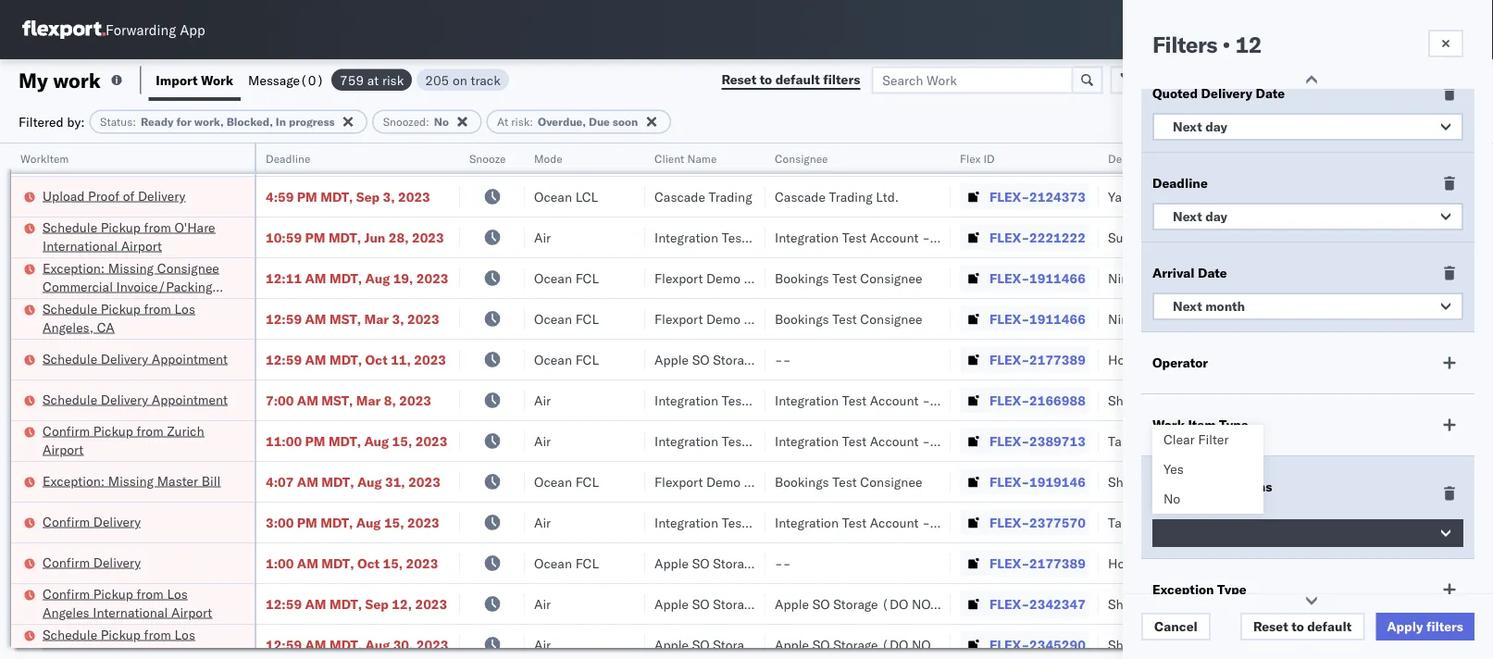 Task type: vqa. For each thing, say whether or not it's contained in the screenshot.
bottom KONG
yes



Task type: describe. For each thing, give the bounding box(es) containing it.
bookings for 12:59 am mst, mar 3, 2023
[[775, 311, 829, 327]]

integration for 10:59 pm mdt, jun 28, 2023
[[775, 229, 839, 245]]

(do for 1:00 am mdt, oct 15, 2023
[[761, 555, 788, 571]]

on
[[453, 72, 468, 88]]

mbl/mawb
[[1414, 151, 1481, 165]]

2377570
[[1030, 514, 1086, 531]]

1 vertical spatial risk
[[511, 115, 530, 129]]

storage for 1:00 am mdt, oct 15, 2023
[[713, 555, 758, 571]]

exception: missing consignee commercial invoice/packing list button
[[43, 259, 231, 313]]

at risk : overdue, due soon
[[497, 115, 638, 129]]

upload proof of delivery button
[[43, 187, 186, 207]]

action
[[1430, 72, 1471, 88]]

flex- for 12:59 am mdt, aug 30, 2023
[[990, 637, 1030, 653]]

lagerfeld for 7:00 am mst, mar 11, 2023
[[961, 148, 1016, 164]]

1 next day button from the top
[[1153, 113, 1464, 141]]

message (0)
[[248, 72, 324, 88]]

12:59 for 12:59 am mdt, aug 30, 2023
[[266, 637, 302, 653]]

delivery for 7:00 am mst, mar 8, 2023's the schedule delivery appointment link
[[101, 391, 148, 408]]

china
[[1171, 474, 1206, 490]]

apply filters button
[[1376, 613, 1475, 641]]

container numbers
[[1294, 144, 1343, 173]]

hong for 1:00 am mdt, oct 15, 2023
[[1109, 555, 1140, 571]]

1 next from the top
[[1173, 119, 1203, 135]]

confirm pickup from zurich airport link
[[43, 422, 231, 459]]

resize handle column header for flex id
[[1077, 144, 1099, 659]]

filter
[[1199, 432, 1229, 448]]

account for 3:00 pm mdt, aug 15, 2023
[[870, 514, 919, 531]]

apply filters
[[1388, 619, 1464, 635]]

flex-2389713
[[990, 433, 1086, 449]]

due
[[589, 115, 610, 129]]

so for 12:59 am mdt, aug 30, 2023
[[692, 637, 710, 653]]

schedule pickup from o'hare international airport
[[43, 219, 215, 254]]

delivery right file
[[1202, 85, 1253, 101]]

from for confirm pickup from los angeles international airport
[[137, 586, 164, 602]]

am for 7:00 am mst, mar 11, 2023
[[297, 148, 318, 164]]

-- for 3:00 pm mdt, aug 15, 2023
[[1414, 514, 1430, 531]]

shanghai for 12:59 am mdt, sep 12, 2023
[[1109, 596, 1164, 612]]

pickup for schedule pickup from los angeles, ca
[[101, 301, 141, 317]]

international down reset to default
[[1215, 637, 1290, 653]]

shanghai pudong international airport for 12:59 am mdt, sep 12, 2023
[[1109, 596, 1334, 612]]

documents
[[43, 156, 110, 172]]

integration for 7:00 am mst, mar 8, 2023
[[775, 392, 839, 408]]

demo for 4:07 am mdt, aug 31, 2023
[[707, 474, 741, 490]]

missing for consignee
[[108, 260, 154, 276]]

0 vertical spatial ready
[[141, 115, 174, 129]]

(do for 12:59 am mdt, aug 30, 2023
[[761, 637, 788, 653]]

zurich
[[167, 423, 204, 439]]

at
[[497, 115, 509, 129]]

soon
[[613, 115, 638, 129]]

forwarding app link
[[22, 20, 205, 39]]

test for 12:59 am mst, mar 3, 2023
[[833, 311, 857, 327]]

exception
[[1153, 582, 1215, 598]]

reset to default filters
[[722, 71, 861, 88]]

resize handle column header for departure port
[[1262, 144, 1285, 659]]

proof
[[88, 188, 120, 204]]

ocean for 4:59 pm mdt, sep 3, 2023
[[534, 188, 572, 205]]

0 vertical spatial type
[[1220, 417, 1249, 433]]

confirm for 1:00 am mdt, oct 15, 2023
[[43, 554, 90, 571]]

ltd.
[[876, 188, 899, 205]]

clear filter
[[1164, 432, 1229, 448]]

31,
[[385, 474, 405, 490]]

confirm pickup from los angeles international airport link
[[43, 585, 231, 622]]

mdt, for 11:00 pm mdt, aug 15, 2023
[[329, 433, 361, 449]]

flex- for 12:59 am mdt, sep 12, 2023
[[990, 596, 1030, 612]]

from for schedule pickup from o'hare international airport
[[144, 219, 171, 235]]

missing for master
[[108, 473, 154, 489]]

bicu1234565, demu1232567 for 12:11 am mdt, aug 19, 2023
[[1294, 270, 1482, 286]]

file
[[1178, 72, 1201, 88]]

am for 7:00 am mst, mar 8, 2023
[[297, 392, 318, 408]]

4 schedule from the top
[[43, 391, 97, 408]]

schedule pickup from los angeles international airport
[[43, 627, 212, 659]]

flex- for 10:59 pm mdt, jun 28, 2023
[[990, 229, 1030, 245]]

apple for 1:00 am mdt, oct 15, 2023
[[655, 555, 689, 571]]

2023 for 12:59 am mdt, aug 30, 2023
[[417, 637, 449, 653]]

exception: missing consignee commercial invoice/packing list link
[[43, 259, 231, 313]]

2124373
[[1030, 188, 1086, 205]]

integration test account - swarovski
[[775, 229, 993, 245]]

filters inside "button"
[[824, 71, 861, 88]]

upload customs clearance documents
[[43, 138, 203, 172]]

mdt, for 4:07 am mdt, aug 31, 2023
[[322, 474, 354, 490]]

4:59
[[266, 188, 294, 205]]

am for 12:59 am mdt, sep 12, 2023
[[305, 596, 327, 612]]

-- for 4:59 pm mdt, sep 3, 2023
[[1414, 188, 1430, 205]]

7:00 for 7:00 am mst, mar 11, 2023
[[266, 148, 294, 164]]

am for 1:00 am mdt, oct 15, 2023
[[297, 555, 318, 571]]

19,
[[393, 270, 413, 286]]

apple so storage (do not use) for 1:00 am mdt, oct 15, 2023
[[655, 555, 854, 571]]

reset to default
[[1254, 619, 1352, 635]]

205 on track
[[425, 72, 501, 88]]

workitem button
[[11, 147, 236, 166]]

lagerfeld for 7:00 am mst, mar 8, 2023
[[961, 392, 1016, 408]]

quoted delivery date
[[1153, 85, 1286, 101]]

2389713
[[1030, 433, 1086, 449]]

account for 10:59 pm mdt, jun 28, 2023
[[870, 229, 919, 245]]

international up filter
[[1215, 392, 1290, 408]]

air for 12:59 am mdt, aug 30, 2023
[[534, 637, 551, 653]]

departure
[[1109, 151, 1159, 165]]

ocean fcl for 12:59 am mst, mar 3, 2023
[[534, 311, 599, 327]]

message
[[248, 72, 300, 88]]

progress
[[289, 115, 335, 129]]

bookings test consignee for 4:07 am mdt, aug 31, 2023
[[775, 474, 923, 490]]

0 horizontal spatial risk
[[382, 72, 404, 88]]

4:07 am mdt, aug 31, 2023
[[266, 474, 441, 490]]

integration test account - karl lagerfeld for 7:00 am mst, mar 11, 2023
[[775, 148, 1016, 164]]

schedule pickup from o'hare international airport link
[[43, 218, 231, 255]]

mdt, for 3:00 pm mdt, aug 15, 2023
[[321, 514, 353, 531]]

cascade for cascade trading
[[655, 188, 706, 205]]

1 vertical spatial date
[[1198, 265, 1228, 281]]

mar for 3,
[[364, 311, 389, 327]]

schedule delivery appointment for 12:59 am mdt, oct 11, 2023
[[43, 351, 228, 367]]

mst, for 8,
[[322, 392, 353, 408]]

app
[[180, 21, 205, 38]]

flexport. image
[[22, 20, 106, 39]]

schedule pickup from los angeles, ca link
[[43, 300, 231, 337]]

12:11 am mdt, aug 19, 2023
[[266, 270, 449, 286]]

fcl for 4:07 am mdt, aug 31, 2023
[[576, 474, 599, 490]]

mar for 8,
[[356, 392, 381, 408]]

my
[[19, 67, 48, 93]]

air for 7:00 am mst, mar 11, 2023
[[534, 148, 551, 164]]

international inside schedule pickup from los angeles international airport
[[93, 645, 168, 659]]

2 confirm from the top
[[43, 514, 90, 530]]

of
[[123, 188, 135, 204]]

confirm pickup from los angeles international airport
[[43, 586, 212, 621]]

yantian
[[1109, 188, 1152, 205]]

account for 7:00 am mst, mar 8, 2023
[[870, 392, 919, 408]]

3, for sep
[[383, 188, 395, 205]]

12:59 am mst, mar 3, 2023
[[266, 311, 440, 327]]

delivery inside button
[[138, 188, 186, 204]]

(0)
[[300, 72, 324, 88]]

12:59 for 12:59 am mst, mar 3, 2023
[[266, 311, 302, 327]]

confirm for 12:59 am mdt, sep 12, 2023
[[43, 586, 90, 602]]

resize handle column header for client name
[[744, 144, 766, 659]]

arrival
[[1153, 265, 1195, 281]]

departure port button
[[1099, 147, 1266, 166]]

schedule delivery appointment link for 12:59 am mdt, oct 11, 2023
[[43, 350, 228, 368]]

international up reset to default
[[1215, 596, 1290, 612]]

integration for 7:00 am mst, mar 11, 2023
[[775, 148, 839, 164]]

day for 2nd next day button from the bottom
[[1206, 119, 1228, 135]]

from for confirm pickup from zurich airport
[[137, 423, 164, 439]]

list
[[43, 297, 64, 313]]

jun
[[364, 229, 386, 245]]

schedule delivery appointment link for 7:00 am mst, mar 8, 2023
[[43, 390, 228, 409]]

pm for 10:59
[[305, 229, 325, 245]]

filtered
[[19, 113, 64, 130]]

trading for cascade trading ltd.
[[829, 188, 873, 205]]

not for 12:59 am mdt, sep 12, 2023
[[792, 596, 818, 612]]

2023 for 12:59 am mst, mar 3, 2023
[[407, 311, 440, 327]]

bookings test consignee for 12:11 am mdt, aug 19, 2023
[[775, 270, 923, 286]]

import
[[156, 72, 198, 88]]

fcl for 12:59 am mdt, oct 11, 2023
[[576, 351, 599, 368]]

schedule pickup from los angeles international airport button
[[43, 626, 231, 659]]

airport inside confirm pickup from zurich airport
[[43, 441, 84, 458]]

air for 3:00 pm mdt, aug 15, 2023
[[534, 514, 551, 531]]

status : ready for work, blocked, in progress
[[100, 115, 335, 129]]

to for reset to default
[[1292, 619, 1305, 635]]

flex
[[960, 151, 981, 165]]

filters • 12
[[1153, 31, 1263, 58]]

2 next day button from the top
[[1153, 203, 1464, 231]]

flex-2177389 for 1:00 am mdt, oct 15, 2023
[[990, 555, 1086, 571]]

ocean fcl for 12:11 am mdt, aug 19, 2023
[[534, 270, 599, 286]]

forwarding app
[[106, 21, 205, 38]]

1 vertical spatial deadline
[[1153, 175, 1208, 191]]

shanghai for 7:00 am mst, mar 11, 2023
[[1109, 148, 1164, 164]]

30,
[[393, 637, 413, 653]]

12:59 am mdt, aug 30, 2023
[[266, 637, 449, 653]]

consignee inside consignee button
[[775, 151, 828, 165]]

storage for 12:59 am mdt, sep 12, 2023
[[713, 596, 758, 612]]

consignee inside exception: missing consignee commercial invoice/packing list
[[157, 260, 219, 276]]

karl for 7:00 am mst, mar 8, 2023
[[934, 392, 958, 408]]

3:00
[[266, 514, 294, 531]]

2 confirm delivery button from the top
[[43, 553, 141, 574]]

759 at risk
[[340, 72, 404, 88]]

consignee button
[[766, 147, 933, 166]]

international left numbers
[[1215, 148, 1290, 164]]

use) for 1:00 am mdt, oct 15, 2023
[[821, 555, 854, 571]]

default for reset to default filters
[[776, 71, 820, 88]]

12:59 am mdt, sep 12, 2023
[[266, 596, 448, 612]]

0 vertical spatial no
[[434, 115, 449, 129]]

schedule pickup from los angeles international airport link
[[43, 626, 231, 659]]

759
[[340, 72, 364, 88]]

4:07
[[266, 474, 294, 490]]

port
[[1162, 151, 1183, 165]]

work inside button
[[201, 72, 233, 88]]

15, for 11:00 pm mdt, aug 15, 2023
[[392, 433, 412, 449]]

so for 12:59 am mdt, sep 12, 2023
[[692, 596, 710, 612]]

1 vertical spatial type
[[1218, 582, 1247, 598]]

-- for 7:00 am mst, mar 11, 2023
[[1414, 148, 1430, 164]]

0 vertical spatial date
[[1256, 85, 1286, 101]]

exception
[[1204, 72, 1265, 88]]



Task type: locate. For each thing, give the bounding box(es) containing it.
schedule delivery appointment link down schedule pickup from los angeles, ca button
[[43, 350, 228, 368]]

11 flex- from the top
[[990, 555, 1030, 571]]

3 pudong from the top
[[1167, 596, 1212, 612]]

flex-2166988 for 7:00 am mst, mar 11, 2023
[[990, 148, 1086, 164]]

confirm up schedule pickup from los angeles international airport
[[43, 586, 90, 602]]

1 flex-1911466 from the top
[[990, 270, 1086, 286]]

upload proof of delivery
[[43, 188, 186, 204]]

7 flex- from the top
[[990, 392, 1030, 408]]

1 next day from the top
[[1173, 119, 1228, 135]]

shanghai pudong international airport for 12:59 am mdt, aug 30, 2023
[[1109, 637, 1334, 653]]

0 vertical spatial 11,
[[384, 148, 404, 164]]

6 ocean from the top
[[534, 555, 572, 571]]

2177389 up 2389713
[[1030, 351, 1086, 368]]

angeles inside confirm pickup from los angeles international airport
[[43, 604, 90, 621]]

flex-2177389 up flex-2389713 at the bottom right of the page
[[990, 351, 1086, 368]]

snoozed
[[383, 115, 426, 129]]

hong kong up work item type
[[1109, 351, 1173, 368]]

5 flex- from the top
[[990, 311, 1030, 327]]

1 demu1232567 from the top
[[1388, 270, 1482, 286]]

0 horizontal spatial filters
[[824, 71, 861, 88]]

use) for 12:59 am mdt, sep 12, 2023
[[821, 596, 854, 612]]

pm right '3:00'
[[297, 514, 317, 531]]

mode
[[534, 151, 563, 165]]

1 karl from the top
[[934, 148, 958, 164]]

from inside schedule pickup from los angeles international airport
[[144, 627, 171, 643]]

flex- for 7:00 am mst, mar 8, 2023
[[990, 392, 1030, 408]]

flex-
[[990, 148, 1030, 164], [990, 188, 1030, 205], [990, 229, 1030, 245], [990, 270, 1030, 286], [990, 311, 1030, 327], [990, 351, 1030, 368], [990, 392, 1030, 408], [990, 433, 1030, 449], [990, 474, 1030, 490], [990, 514, 1030, 531], [990, 555, 1030, 571], [990, 596, 1030, 612], [990, 637, 1030, 653]]

15, up 12,
[[383, 555, 403, 571]]

ready inside ready for customs clearance
[[1153, 479, 1191, 495]]

work
[[201, 72, 233, 88], [1153, 417, 1185, 433]]

oct for 15,
[[357, 555, 380, 571]]

mdt, down 3:00 pm mdt, aug 15, 2023
[[322, 555, 354, 571]]

2 flex- from the top
[[990, 188, 1030, 205]]

delivery right of at top
[[138, 188, 186, 204]]

1 vertical spatial 2166988
[[1030, 392, 1086, 408]]

0 vertical spatial confirm delivery button
[[43, 513, 141, 533]]

1 vertical spatial angeles
[[43, 645, 90, 659]]

flex-1911466
[[990, 270, 1086, 286], [990, 311, 1086, 327]]

1 2177389 from the top
[[1030, 351, 1086, 368]]

resize handle column header for deadline
[[438, 144, 460, 659]]

hong
[[1109, 351, 1140, 368], [1109, 555, 1140, 571]]

next up departure port button
[[1173, 119, 1203, 135]]

1 vertical spatial day
[[1206, 208, 1228, 225]]

flex-1911466 for 12:11 am mdt, aug 19, 2023
[[990, 270, 1086, 286]]

1 horizontal spatial deadline
[[1153, 175, 1208, 191]]

am for 12:59 am mst, mar 3, 2023
[[305, 311, 327, 327]]

5 resize handle column header from the left
[[744, 144, 766, 659]]

confirm delivery for 2nd confirm delivery link from the bottom
[[43, 514, 141, 530]]

2 cascade from the left
[[775, 188, 826, 205]]

3 next from the top
[[1173, 298, 1203, 314]]

1 bicu1234565, demu1232567 from the top
[[1294, 270, 1482, 286]]

pudong up cancel
[[1167, 596, 1212, 612]]

filters up consignee button
[[824, 71, 861, 88]]

7:00
[[266, 148, 294, 164], [266, 392, 294, 408]]

0 vertical spatial karl
[[934, 148, 958, 164]]

numbers
[[1294, 159, 1340, 173]]

delivery for 2nd confirm delivery link from the bottom
[[93, 514, 141, 530]]

2 horizontal spatial :
[[530, 115, 533, 129]]

5 ocean from the top
[[534, 474, 572, 490]]

•
[[1223, 31, 1231, 58]]

0 vertical spatial oct
[[365, 351, 388, 368]]

exception: for exception: missing consignee commercial invoice/packing list
[[43, 260, 105, 276]]

from down invoice/packing
[[144, 301, 171, 317]]

flex-1919146
[[990, 474, 1086, 490]]

2 hong kong from the top
[[1109, 555, 1173, 571]]

1 1911466 from the top
[[1030, 270, 1086, 286]]

os
[[1441, 23, 1459, 37]]

1 resize handle column header from the left
[[232, 144, 255, 659]]

pudong for 7:00 am mst, mar 8, 2023
[[1167, 392, 1212, 408]]

: up upload customs clearance documents link on the top
[[133, 115, 136, 129]]

1 vertical spatial schedule delivery appointment button
[[43, 390, 228, 411]]

1 vertical spatial 15,
[[384, 514, 404, 531]]

0 horizontal spatial default
[[776, 71, 820, 88]]

0 horizontal spatial date
[[1198, 265, 1228, 281]]

hong kong
[[1109, 351, 1173, 368], [1109, 555, 1173, 571]]

operator
[[1153, 355, 1209, 371]]

air for 12:59 am mdt, sep 12, 2023
[[534, 596, 551, 612]]

pm for 11:00
[[305, 433, 325, 449]]

1911466 for 12:11 am mdt, aug 19, 2023
[[1030, 270, 1086, 286]]

2 vertical spatial flexport
[[655, 474, 703, 490]]

2023 for 12:59 am mdt, sep 12, 2023
[[415, 596, 448, 612]]

confirm up confirm pickup from los angeles international airport
[[43, 554, 90, 571]]

:
[[133, 115, 136, 129], [426, 115, 430, 129], [530, 115, 533, 129]]

test for 7:00 am mst, mar 11, 2023
[[842, 148, 867, 164]]

4 pudong from the top
[[1167, 637, 1212, 653]]

confirm inside confirm pickup from zurich airport
[[43, 423, 90, 439]]

schedule down angeles, on the left of the page
[[43, 351, 97, 367]]

default inside button
[[1308, 619, 1352, 635]]

2023 right 12,
[[415, 596, 448, 612]]

1 demo from the top
[[707, 270, 741, 286]]

upload for upload proof of delivery
[[43, 188, 85, 204]]

1 vertical spatial sep
[[365, 596, 389, 612]]

list box
[[1153, 425, 1264, 514]]

pickup inside schedule pickup from los angeles international airport
[[101, 627, 141, 643]]

3 resize handle column header from the left
[[503, 144, 525, 659]]

1 vertical spatial flexport demo consignee
[[655, 311, 807, 327]]

2166988 for 7:00 am mst, mar 11, 2023
[[1030, 148, 1086, 164]]

overdue,
[[538, 115, 586, 129]]

airport inside confirm pickup from los angeles international airport
[[171, 604, 212, 621]]

1 appointment from the top
[[152, 351, 228, 367]]

1 flexport demo consignee from the top
[[655, 270, 807, 286]]

0 vertical spatial day
[[1206, 119, 1228, 135]]

invoice/packing
[[116, 278, 213, 295]]

2 vertical spatial bookings test consignee
[[775, 474, 923, 490]]

pickup inside schedule pickup from o'hare international airport
[[101, 219, 141, 235]]

schedule for angeles,
[[43, 301, 97, 317]]

trading down name
[[709, 188, 753, 205]]

pickup inside confirm pickup from los angeles international airport
[[93, 586, 133, 602]]

0 vertical spatial angeles
[[43, 604, 90, 621]]

no
[[434, 115, 449, 129], [1164, 491, 1181, 507]]

delivery down exception: missing master bill button
[[93, 514, 141, 530]]

filters right 'apply'
[[1427, 619, 1464, 635]]

confirm delivery up confirm pickup from los angeles international airport
[[43, 554, 141, 571]]

los inside schedule pickup from los angeles international airport
[[175, 627, 195, 643]]

1 vertical spatial clearance
[[1153, 492, 1216, 508]]

mdt, up the 12:59 am mst, mar 3, 2023
[[330, 270, 362, 286]]

no inside list box
[[1164, 491, 1181, 507]]

confirm inside confirm pickup from los angeles international airport
[[43, 586, 90, 602]]

15, for 3:00 pm mdt, aug 15, 2023
[[384, 514, 404, 531]]

air for 11:00 pm mdt, aug 15, 2023
[[534, 433, 551, 449]]

0 vertical spatial bicu1234565, demu1232567
[[1294, 270, 1482, 286]]

fcl for 1:00 am mdt, oct 15, 2023
[[576, 555, 599, 571]]

1 pudong from the top
[[1167, 148, 1212, 164]]

2023 for 11:00 pm mdt, aug 15, 2023
[[416, 433, 448, 449]]

container numbers button
[[1285, 140, 1386, 173]]

missing inside button
[[108, 473, 154, 489]]

pudong
[[1167, 148, 1212, 164], [1167, 392, 1212, 408], [1167, 596, 1212, 612], [1167, 637, 1212, 653]]

mdt, up 1:00 am mdt, oct 15, 2023
[[321, 514, 353, 531]]

international up schedule pickup from los angeles international airport
[[93, 604, 168, 621]]

15, up 31,
[[392, 433, 412, 449]]

cascade down client name
[[655, 188, 706, 205]]

shanghai
[[1109, 148, 1164, 164], [1109, 392, 1164, 408], [1109, 596, 1164, 612], [1109, 637, 1164, 653]]

am up 7:00 am mst, mar 8, 2023
[[305, 351, 327, 368]]

day down 'quoted delivery date'
[[1206, 119, 1228, 135]]

0 vertical spatial upload
[[43, 138, 85, 154]]

shanghai down operator
[[1109, 392, 1164, 408]]

ocean for 12:59 am mst, mar 3, 2023
[[534, 311, 572, 327]]

1 schedule delivery appointment button from the top
[[43, 350, 228, 370]]

0 vertical spatial los
[[175, 301, 195, 317]]

reset inside "button"
[[722, 71, 757, 88]]

mar up "4:59 pm mdt, sep 3, 2023" at left
[[356, 148, 381, 164]]

from left o'hare
[[144, 219, 171, 235]]

2 demu1232567 from the top
[[1388, 310, 1482, 326]]

confirm for 11:00 pm mdt, aug 15, 2023
[[43, 423, 90, 439]]

0 vertical spatial lagerfeld
[[961, 148, 1016, 164]]

1 hong from the top
[[1109, 351, 1140, 368]]

kong for 1:00 am mdt, oct 15, 2023
[[1143, 555, 1173, 571]]

mar for 11,
[[356, 148, 381, 164]]

flex-2166988 up "flex-2124373"
[[990, 148, 1086, 164]]

international inside schedule pickup from o'hare international airport
[[43, 238, 118, 254]]

1 ningbo from the top
[[1109, 270, 1151, 286]]

2 vertical spatial bookings
[[775, 474, 829, 490]]

1 vertical spatial los
[[167, 586, 188, 602]]

3 flex- from the top
[[990, 229, 1030, 245]]

next day button up container
[[1153, 113, 1464, 141]]

2 angeles from the top
[[43, 645, 90, 659]]

risk
[[382, 72, 404, 88], [511, 115, 530, 129]]

2166988 up 2389713
[[1030, 392, 1086, 408]]

2023 for 12:59 am mdt, oct 11, 2023
[[414, 351, 446, 368]]

2 confirm delivery link from the top
[[43, 553, 141, 572]]

flex-2124373 button
[[960, 184, 1090, 210], [960, 184, 1090, 210]]

aug down 8,
[[364, 433, 389, 449]]

mdt, left jun
[[329, 229, 361, 245]]

flex- for 7:00 am mst, mar 11, 2023
[[990, 148, 1030, 164]]

default up consignee button
[[776, 71, 820, 88]]

2 7:00 from the top
[[266, 392, 294, 408]]

0 vertical spatial bicu1234565,
[[1294, 270, 1385, 286]]

3, down 19,
[[392, 311, 404, 327]]

ocean fcl for 4:07 am mdt, aug 31, 2023
[[534, 474, 599, 490]]

exception: missing master bill link
[[43, 472, 221, 490]]

ocean
[[534, 188, 572, 205], [534, 270, 572, 286], [534, 311, 572, 327], [534, 351, 572, 368], [534, 474, 572, 490], [534, 555, 572, 571]]

1 confirm delivery button from the top
[[43, 513, 141, 533]]

1 missing from the top
[[108, 260, 154, 276]]

12 flex- from the top
[[990, 596, 1030, 612]]

am for 12:11 am mdt, aug 19, 2023
[[305, 270, 327, 286]]

resize handle column header
[[232, 144, 255, 659], [438, 144, 460, 659], [503, 144, 525, 659], [623, 144, 646, 659], [744, 144, 766, 659], [929, 144, 951, 659], [1077, 144, 1099, 659], [1262, 144, 1285, 659], [1383, 144, 1405, 659], [1461, 144, 1483, 659]]

flexport for 12:59 am mst, mar 3, 2023
[[655, 311, 703, 327]]

deadline inside deadline button
[[266, 151, 311, 165]]

Search Work text field
[[872, 66, 1074, 94]]

schedule delivery appointment for 7:00 am mst, mar 8, 2023
[[43, 391, 228, 408]]

2 ocean fcl from the top
[[534, 311, 599, 327]]

1:00
[[266, 555, 294, 571]]

1 horizontal spatial cascade
[[775, 188, 826, 205]]

2 vertical spatial mst,
[[322, 392, 353, 408]]

integration test account - on ag
[[655, 433, 854, 449], [775, 433, 974, 449], [655, 514, 854, 531], [775, 514, 974, 531]]

1 vertical spatial flexport
[[655, 311, 703, 327]]

0 horizontal spatial reset
[[722, 71, 757, 88]]

test
[[842, 148, 867, 164], [842, 229, 867, 245], [833, 270, 857, 286], [833, 311, 857, 327], [842, 392, 867, 408], [722, 433, 747, 449], [842, 433, 867, 449], [833, 474, 857, 490], [722, 514, 747, 531], [842, 514, 867, 531]]

1 vertical spatial work
[[1153, 417, 1185, 433]]

flex-2177389 button
[[960, 347, 1090, 373], [960, 347, 1090, 373], [960, 551, 1090, 577], [960, 551, 1090, 577]]

ocean for 12:59 am mdt, oct 11, 2023
[[534, 351, 572, 368]]

from inside confirm pickup from zurich airport
[[137, 423, 164, 439]]

sep
[[356, 188, 380, 205], [365, 596, 389, 612]]

resize handle column header for workitem
[[232, 144, 255, 659]]

cancel
[[1155, 619, 1198, 635]]

customs inside ready for customs clearance
[[1218, 479, 1273, 495]]

list box containing clear filter
[[1153, 425, 1264, 514]]

1 flex- from the top
[[990, 148, 1030, 164]]

2023 right 8,
[[399, 392, 432, 408]]

flex- for 4:07 am mdt, aug 31, 2023
[[990, 474, 1030, 490]]

3 12:59 from the top
[[266, 596, 302, 612]]

3 schedule from the top
[[43, 351, 97, 367]]

2166988 up 2124373
[[1030, 148, 1086, 164]]

angeles inside schedule pickup from los angeles international airport
[[43, 645, 90, 659]]

7 resize handle column header from the left
[[1077, 144, 1099, 659]]

0 vertical spatial integration test account - karl lagerfeld
[[775, 148, 1016, 164]]

schedule inside schedule pickup from los angeles international airport
[[43, 627, 97, 643]]

mdt, for 12:59 am mdt, sep 12, 2023
[[330, 596, 362, 612]]

-- for 12:59 am mdt, aug 30, 2023
[[1414, 637, 1430, 653]]

2 upload from the top
[[43, 188, 85, 204]]

1 vertical spatial confirm delivery button
[[43, 553, 141, 574]]

storage
[[713, 351, 758, 368], [713, 555, 758, 571], [713, 596, 758, 612], [834, 596, 879, 612], [713, 637, 758, 653], [834, 637, 879, 653]]

schedule up angeles, on the left of the page
[[43, 301, 97, 317]]

flex-2345290 button
[[960, 632, 1090, 658], [960, 632, 1090, 658]]

date down 12
[[1256, 85, 1286, 101]]

so for 12:59 am mdt, oct 11, 2023
[[692, 351, 710, 368]]

1 vertical spatial upload
[[43, 188, 85, 204]]

2 shanghai pudong international airport from the top
[[1109, 392, 1334, 408]]

1 horizontal spatial work
[[1153, 417, 1185, 433]]

exception: missing master bill button
[[43, 472, 221, 492]]

3 shanghai from the top
[[1109, 596, 1164, 612]]

1 trading from the left
[[709, 188, 753, 205]]

exception: inside button
[[43, 473, 105, 489]]

schedule down the proof
[[43, 219, 97, 235]]

2 fcl from the top
[[576, 311, 599, 327]]

2 vertical spatial flexport demo consignee
[[655, 474, 807, 490]]

from
[[144, 219, 171, 235], [144, 301, 171, 317], [137, 423, 164, 439], [137, 586, 164, 602], [144, 627, 171, 643]]

for
[[1195, 479, 1215, 495]]

4 shanghai pudong international airport from the top
[[1109, 637, 1334, 653]]

1 vertical spatial 2177389
[[1030, 555, 1086, 571]]

am down 1:00 am mdt, oct 15, 2023
[[305, 596, 327, 612]]

1 vertical spatial confirm delivery link
[[43, 553, 141, 572]]

2023 for 7:00 am mst, mar 11, 2023
[[407, 148, 440, 164]]

0 horizontal spatial :
[[133, 115, 136, 129]]

3 ocean from the top
[[534, 311, 572, 327]]

3 fcl from the top
[[576, 351, 599, 368]]

1 vertical spatial kong
[[1143, 555, 1173, 571]]

1 horizontal spatial no
[[1164, 491, 1181, 507]]

0 vertical spatial 15,
[[392, 433, 412, 449]]

next day up departure port button
[[1173, 119, 1228, 135]]

bicu1234565, for 12:11 am mdt, aug 19, 2023
[[1294, 270, 1385, 286]]

pm for 4:59
[[297, 188, 317, 205]]

workitem
[[20, 151, 69, 165]]

default inside "button"
[[776, 71, 820, 88]]

1 vertical spatial hong kong
[[1109, 555, 1173, 571]]

2 bookings from the top
[[775, 311, 829, 327]]

clearance inside ready for customs clearance
[[1153, 492, 1216, 508]]

1 vertical spatial reset
[[1254, 619, 1289, 635]]

upload up documents
[[43, 138, 85, 154]]

pickup inside confirm pickup from zurich airport
[[93, 423, 133, 439]]

aug down '4:07 am mdt, aug 31, 2023'
[[356, 514, 381, 531]]

air for 7:00 am mst, mar 8, 2023
[[534, 392, 551, 408]]

2023 for 10:59 pm mdt, jun 28, 2023
[[412, 229, 444, 245]]

0 vertical spatial schedule delivery appointment
[[43, 351, 228, 367]]

ocean lcl
[[534, 188, 598, 205]]

0 vertical spatial bookings test consignee
[[775, 270, 923, 286]]

customs
[[88, 138, 140, 154], [1218, 479, 1273, 495]]

0 vertical spatial demu1232567
[[1388, 270, 1482, 286]]

snooze
[[470, 151, 506, 165]]

flex id
[[960, 151, 995, 165]]

4 confirm from the top
[[43, 586, 90, 602]]

confirm delivery
[[43, 514, 141, 530], [43, 554, 141, 571]]

0 vertical spatial 1911466
[[1030, 270, 1086, 286]]

on
[[814, 433, 833, 449], [934, 433, 953, 449], [814, 514, 833, 531], [934, 514, 953, 531]]

1 12:59 from the top
[[266, 311, 302, 327]]

test for 3:00 pm mdt, aug 15, 2023
[[842, 514, 867, 531]]

next month button
[[1153, 293, 1464, 320]]

clearance down "for"
[[143, 138, 203, 154]]

trading for cascade trading
[[709, 188, 753, 205]]

import work button
[[149, 59, 241, 101]]

10 resize handle column header from the left
[[1461, 144, 1483, 659]]

flex-2221222
[[990, 229, 1086, 245]]

1 day from the top
[[1206, 119, 1228, 135]]

next up arrival date
[[1173, 208, 1203, 225]]

1 vertical spatial confirm delivery
[[43, 554, 141, 571]]

confirm delivery button up confirm pickup from los angeles international airport
[[43, 553, 141, 574]]

confirm delivery down exception: missing master bill button
[[43, 514, 141, 530]]

7:00 for 7:00 am mst, mar 8, 2023
[[266, 392, 294, 408]]

apply
[[1388, 619, 1424, 635]]

2023 for 4:07 am mdt, aug 31, 2023
[[409, 474, 441, 490]]

mdt, for 4:59 pm mdt, sep 3, 2023
[[321, 188, 353, 205]]

next day up arrival date
[[1173, 208, 1228, 225]]

flexport
[[655, 270, 703, 286], [655, 311, 703, 327], [655, 474, 703, 490]]

3 bookings test consignee from the top
[[775, 474, 923, 490]]

2 karl from the top
[[934, 392, 958, 408]]

1 horizontal spatial date
[[1256, 85, 1286, 101]]

: right at
[[530, 115, 533, 129]]

1 upload from the top
[[43, 138, 85, 154]]

angeles for confirm pickup from los angeles international airport
[[43, 604, 90, 621]]

sep for 3,
[[356, 188, 380, 205]]

ag
[[836, 433, 854, 449], [957, 433, 974, 449], [836, 514, 854, 531], [957, 514, 974, 531]]

account for 11:00 pm mdt, aug 15, 2023
[[870, 433, 919, 449]]

consignee
[[775, 151, 828, 165], [157, 260, 219, 276], [744, 270, 807, 286], [861, 270, 923, 286], [744, 311, 807, 327], [861, 311, 923, 327], [744, 474, 807, 490], [861, 474, 923, 490]]

2 flex-2177389 from the top
[[990, 555, 1086, 571]]

type right exception at the right bottom of page
[[1218, 582, 1247, 598]]

aug for 12:11 am mdt, aug 19, 2023
[[365, 270, 390, 286]]

1 vertical spatial bicu1234565,
[[1294, 310, 1385, 326]]

1 schedule from the top
[[43, 219, 97, 235]]

confirm delivery button down exception: missing master bill button
[[43, 513, 141, 533]]

schedule inside schedule pickup from los angeles, ca
[[43, 301, 97, 317]]

pm right 11:00 on the left bottom of page
[[305, 433, 325, 449]]

ready down the yes
[[1153, 479, 1191, 495]]

0 vertical spatial bookings
[[775, 270, 829, 286]]

to inside button
[[1292, 619, 1305, 635]]

2 flex-2166988 from the top
[[990, 392, 1086, 408]]

forwarding
[[106, 21, 176, 38]]

upload customs clearance documents link
[[43, 137, 231, 174]]

1 flex-2177389 from the top
[[990, 351, 1086, 368]]

schedule delivery appointment button for 7:00 am mst, mar 8, 2023
[[43, 390, 228, 411]]

2023 for 1:00 am mdt, oct 15, 2023
[[406, 555, 438, 571]]

2 flexport from the top
[[655, 311, 703, 327]]

no down the shanghai, china
[[1164, 491, 1181, 507]]

1 vertical spatial schedule delivery appointment link
[[43, 390, 228, 409]]

1 horizontal spatial customs
[[1218, 479, 1273, 495]]

angeles
[[43, 604, 90, 621], [43, 645, 90, 659]]

shanghai for 12:59 am mdt, aug 30, 2023
[[1109, 637, 1164, 653]]

1 vertical spatial appointment
[[152, 391, 228, 408]]

pickup for schedule pickup from los angeles international airport
[[101, 627, 141, 643]]

delivery up confirm pickup from zurich airport
[[101, 391, 148, 408]]

0 vertical spatial 7:00
[[266, 148, 294, 164]]

confirm delivery link up confirm pickup from los angeles international airport
[[43, 553, 141, 572]]

1 shanghai from the top
[[1109, 148, 1164, 164]]

ready left "for"
[[141, 115, 174, 129]]

month
[[1206, 298, 1246, 314]]

Search Shipments (/) text field
[[1139, 16, 1318, 44]]

0 vertical spatial next day button
[[1153, 113, 1464, 141]]

0 vertical spatial 2166988
[[1030, 148, 1086, 164]]

13 flex- from the top
[[990, 637, 1030, 653]]

8 resize handle column header from the left
[[1262, 144, 1285, 659]]

from for schedule pickup from los angeles, ca
[[144, 301, 171, 317]]

11, for mar
[[384, 148, 404, 164]]

11, down "snoozed"
[[384, 148, 404, 164]]

exception: up commercial
[[43, 260, 105, 276]]

flex- for 11:00 pm mdt, aug 15, 2023
[[990, 433, 1030, 449]]

10:59 pm mdt, jun 28, 2023
[[266, 229, 444, 245]]

1911466
[[1030, 270, 1086, 286], [1030, 311, 1086, 327]]

1 vertical spatial next day button
[[1153, 203, 1464, 231]]

-
[[923, 148, 931, 164], [1414, 148, 1422, 164], [1422, 148, 1430, 164], [1414, 188, 1422, 205], [1422, 188, 1430, 205], [923, 229, 931, 245], [1414, 229, 1422, 245], [1422, 229, 1430, 245], [1414, 311, 1422, 327], [1422, 311, 1430, 327], [775, 351, 783, 368], [783, 351, 791, 368], [923, 392, 931, 408], [1414, 392, 1422, 408], [1422, 392, 1430, 408], [802, 433, 810, 449], [923, 433, 931, 449], [802, 514, 810, 531], [923, 514, 931, 531], [1414, 514, 1422, 531], [1422, 514, 1430, 531], [775, 555, 783, 571], [783, 555, 791, 571], [1414, 555, 1422, 571], [1422, 555, 1430, 571], [1414, 596, 1422, 612], [1422, 596, 1430, 612], [1414, 637, 1422, 653], [1422, 637, 1430, 653]]

filters
[[824, 71, 861, 88], [1427, 619, 1464, 635]]

angeles up schedule pickup from los angeles international airport
[[43, 604, 90, 621]]

1 horizontal spatial default
[[1308, 619, 1352, 635]]

4 flex- from the top
[[990, 270, 1030, 286]]

am
[[297, 148, 318, 164], [305, 270, 327, 286], [305, 311, 327, 327], [305, 351, 327, 368], [297, 392, 318, 408], [297, 474, 318, 490], [297, 555, 318, 571], [305, 596, 327, 612], [305, 637, 327, 653]]

0 vertical spatial hong kong
[[1109, 351, 1173, 368]]

1 fcl from the top
[[576, 270, 599, 286]]

am for 4:07 am mdt, aug 31, 2023
[[297, 474, 318, 490]]

pickup up ca
[[101, 301, 141, 317]]

delivery down ca
[[101, 351, 148, 367]]

os button
[[1429, 8, 1472, 51]]

flex-1919146 button
[[960, 469, 1090, 495], [960, 469, 1090, 495]]

day up arrival date
[[1206, 208, 1228, 225]]

1 angeles from the top
[[43, 604, 90, 621]]

1 vertical spatial demu1232567
[[1388, 310, 1482, 326]]

resize handle column header for consignee
[[929, 144, 951, 659]]

5 air from the top
[[534, 514, 551, 531]]

(do for 12:59 am mdt, sep 12, 2023
[[761, 596, 788, 612]]

oct up "12:59 am mdt, sep 12, 2023" on the bottom of the page
[[357, 555, 380, 571]]

6 air from the top
[[534, 596, 551, 612]]

ocean fcl
[[534, 270, 599, 286], [534, 311, 599, 327], [534, 351, 599, 368], [534, 474, 599, 490], [534, 555, 599, 571]]

2023 right 31,
[[409, 474, 441, 490]]

shanghai up yantian
[[1109, 148, 1164, 164]]

1 bookings from the top
[[775, 270, 829, 286]]

3 : from the left
[[530, 115, 533, 129]]

mdt, for 12:59 am mdt, oct 11, 2023
[[330, 351, 362, 368]]

from up schedule pickup from los angeles international airport link
[[137, 586, 164, 602]]

mst, up "4:59 pm mdt, sep 3, 2023" at left
[[322, 148, 353, 164]]

2023 down '4:07 am mdt, aug 31, 2023'
[[408, 514, 440, 531]]

1 ocean from the top
[[534, 188, 572, 205]]

id
[[984, 151, 995, 165]]

pickup for confirm pickup from zurich airport
[[93, 423, 133, 439]]

test for 7:00 am mst, mar 8, 2023
[[842, 392, 867, 408]]

4 resize handle column header from the left
[[623, 144, 646, 659]]

1 vertical spatial filters
[[1427, 619, 1464, 635]]

ningbo for 12:11 am mdt, aug 19, 2023
[[1109, 270, 1151, 286]]

confirm up exception: missing master bill
[[43, 423, 90, 439]]

from inside schedule pickup from o'hare international airport
[[144, 219, 171, 235]]

2 ningbo from the top
[[1109, 311, 1151, 327]]

4 air from the top
[[534, 433, 551, 449]]

0 vertical spatial flexport
[[655, 270, 703, 286]]

international inside confirm pickup from los angeles international airport
[[93, 604, 168, 621]]

from for schedule pickup from los angeles international airport
[[144, 627, 171, 643]]

5 fcl from the top
[[576, 555, 599, 571]]

1 vertical spatial 11,
[[391, 351, 411, 368]]

2023 for 12:11 am mdt, aug 19, 2023
[[417, 270, 449, 286]]

2 integration test account - karl lagerfeld from the top
[[775, 392, 1016, 408]]

schedule pickup from o'hare international airport button
[[43, 218, 231, 257]]

next day button
[[1153, 113, 1464, 141], [1153, 203, 1464, 231]]

0 vertical spatial reset
[[722, 71, 757, 88]]

container
[[1294, 144, 1343, 158]]

1 schedule delivery appointment link from the top
[[43, 350, 228, 368]]

0 horizontal spatial ready
[[141, 115, 174, 129]]

2 12:59 from the top
[[266, 351, 302, 368]]

2 kong from the top
[[1143, 555, 1173, 571]]

schedule inside schedule pickup from o'hare international airport
[[43, 219, 97, 235]]

0 vertical spatial ningbo
[[1109, 270, 1151, 286]]

flexport demo consignee for 12:11 am mdt, aug 19, 2023
[[655, 270, 807, 286]]

1 vertical spatial bookings
[[775, 311, 829, 327]]

filters inside button
[[1427, 619, 1464, 635]]

8,
[[384, 392, 396, 408]]

2023 for 3:00 pm mdt, aug 15, 2023
[[408, 514, 440, 531]]

oct for 11,
[[365, 351, 388, 368]]

mar
[[356, 148, 381, 164], [364, 311, 389, 327], [356, 392, 381, 408]]

2 2177389 from the top
[[1030, 555, 1086, 571]]

name
[[688, 151, 717, 165]]

by:
[[67, 113, 85, 130]]

flex- for 1:00 am mdt, oct 15, 2023
[[990, 555, 1030, 571]]

pm right "10:59"
[[305, 229, 325, 245]]

confirm down exception: missing master bill button
[[43, 514, 90, 530]]

in
[[276, 115, 286, 129]]

missing inside exception: missing consignee commercial invoice/packing list
[[108, 260, 154, 276]]

0 vertical spatial schedule delivery appointment link
[[43, 350, 228, 368]]

2 air from the top
[[534, 229, 551, 245]]

mbl/mawb nu button
[[1405, 147, 1494, 166]]

arrival date
[[1153, 265, 1228, 281]]

work left the item
[[1153, 417, 1185, 433]]

0 horizontal spatial work
[[201, 72, 233, 88]]

mdt, for 1:00 am mdt, oct 15, 2023
[[322, 555, 354, 571]]

10:59
[[266, 229, 302, 245]]

from inside confirm pickup from los angeles international airport
[[137, 586, 164, 602]]

ningbo left arrival
[[1109, 270, 1151, 286]]

account
[[870, 148, 919, 164], [870, 229, 919, 245], [870, 392, 919, 408], [750, 433, 799, 449], [870, 433, 919, 449], [750, 514, 799, 531], [870, 514, 919, 531]]

0 vertical spatial missing
[[108, 260, 154, 276]]

from left zurich
[[137, 423, 164, 439]]

1 horizontal spatial filters
[[1427, 619, 1464, 635]]

upload inside button
[[43, 188, 85, 204]]

2 : from the left
[[426, 115, 430, 129]]

customs inside the upload customs clearance documents
[[88, 138, 140, 154]]

test for 12:11 am mdt, aug 19, 2023
[[833, 270, 857, 286]]

1 horizontal spatial risk
[[511, 115, 530, 129]]

0 vertical spatial flexport demo consignee
[[655, 270, 807, 286]]

2 1911466 from the top
[[1030, 311, 1086, 327]]

pickup up schedule pickup from los angeles international airport
[[93, 586, 133, 602]]

2 next day from the top
[[1173, 208, 1228, 225]]

los inside schedule pickup from los angeles, ca
[[175, 301, 195, 317]]

international down confirm pickup from los angeles international airport button
[[93, 645, 168, 659]]

mdt, down "12:59 am mdt, sep 12, 2023" on the bottom of the page
[[330, 637, 362, 653]]

shanghai, china
[[1109, 474, 1206, 490]]

upload proof of delivery link
[[43, 187, 186, 205]]

--
[[1414, 148, 1430, 164], [1414, 188, 1430, 205], [1414, 229, 1430, 245], [1414, 311, 1430, 327], [775, 351, 791, 368], [1414, 392, 1430, 408], [1414, 514, 1430, 531], [775, 555, 791, 571], [1414, 555, 1430, 571], [1414, 596, 1430, 612], [1414, 637, 1430, 653]]

next inside next month button
[[1173, 298, 1203, 314]]

2 bicu1234565, from the top
[[1294, 310, 1385, 326]]

1 bicu1234565, from the top
[[1294, 270, 1385, 286]]

appointment for 12:59 am mdt, oct 11, 2023
[[152, 351, 228, 367]]

2 schedule delivery appointment button from the top
[[43, 390, 228, 411]]

1 shanghai pudong international airport from the top
[[1109, 148, 1334, 164]]

aug left 31,
[[357, 474, 382, 490]]

1 vertical spatial bookings test consignee
[[775, 311, 923, 327]]

2 shanghai from the top
[[1109, 392, 1164, 408]]

blocked,
[[227, 115, 273, 129]]

1 confirm from the top
[[43, 423, 90, 439]]

mar left 8,
[[356, 392, 381, 408]]

1 vertical spatial customs
[[1218, 479, 1273, 495]]

1 vertical spatial flex-2166988
[[990, 392, 1086, 408]]

los up schedule pickup from los angeles international airport link
[[167, 586, 188, 602]]

0 vertical spatial work
[[201, 72, 233, 88]]

0 vertical spatial flex-2166988
[[990, 148, 1086, 164]]

2023 right 30,
[[417, 637, 449, 653]]

1 horizontal spatial to
[[1292, 619, 1305, 635]]

1 vertical spatial flex-2177389
[[990, 555, 1086, 571]]

2 next from the top
[[1173, 208, 1203, 225]]

clearance inside the upload customs clearance documents
[[143, 138, 203, 154]]

1:00 am mdt, oct 15, 2023
[[266, 555, 438, 571]]

1 vertical spatial default
[[1308, 619, 1352, 635]]

0 vertical spatial flex-1911466
[[990, 270, 1086, 286]]

pickup inside schedule pickup from los angeles, ca
[[101, 301, 141, 317]]

0 vertical spatial confirm delivery link
[[43, 513, 141, 531]]

shanghai pudong international airport up cancel
[[1109, 596, 1334, 612]]

schedule delivery appointment button up confirm pickup from zurich airport link
[[43, 390, 228, 411]]

airport inside schedule pickup from o'hare international airport
[[121, 238, 162, 254]]

appointment up zurich
[[152, 391, 228, 408]]

oct up 8,
[[365, 351, 388, 368]]

schedule delivery appointment
[[43, 351, 228, 367], [43, 391, 228, 408]]

confirm pickup from zurich airport
[[43, 423, 204, 458]]

3 flexport from the top
[[655, 474, 703, 490]]

import work
[[156, 72, 233, 88]]

los inside confirm pickup from los angeles international airport
[[167, 586, 188, 602]]

0 vertical spatial risk
[[382, 72, 404, 88]]

0 vertical spatial default
[[776, 71, 820, 88]]

1 confirm delivery link from the top
[[43, 513, 141, 531]]

apple for 12:59 am mdt, sep 12, 2023
[[655, 596, 689, 612]]

2 pudong from the top
[[1167, 392, 1212, 408]]

to inside "button"
[[760, 71, 773, 88]]

2 vertical spatial 15,
[[383, 555, 403, 571]]

am right 12:11
[[305, 270, 327, 286]]

not for 1:00 am mdt, oct 15, 2023
[[792, 555, 818, 571]]

0 horizontal spatial customs
[[88, 138, 140, 154]]

from inside schedule pickup from los angeles, ca
[[144, 301, 171, 317]]

28,
[[389, 229, 409, 245]]

1 confirm delivery from the top
[[43, 514, 141, 530]]

hong kong up exception at the right bottom of page
[[1109, 555, 1173, 571]]

flex- for 4:59 pm mdt, sep 3, 2023
[[990, 188, 1030, 205]]

angeles for schedule pickup from los angeles international airport
[[43, 645, 90, 659]]

205
[[425, 72, 449, 88]]

next day for 2nd next day button from the bottom
[[1173, 119, 1228, 135]]

2 vertical spatial los
[[175, 627, 195, 643]]

next for arrival date
[[1173, 298, 1203, 314]]

0 vertical spatial next
[[1173, 119, 1203, 135]]

mdt, up 3:00 pm mdt, aug 15, 2023
[[322, 474, 354, 490]]

airport inside schedule pickup from los angeles international airport
[[171, 645, 212, 659]]

2 2166988 from the top
[[1030, 392, 1086, 408]]

delivery up confirm pickup from los angeles international airport
[[93, 554, 141, 571]]

reset inside button
[[1254, 619, 1289, 635]]

0 vertical spatial flex-2177389
[[990, 351, 1086, 368]]

am down progress
[[297, 148, 318, 164]]

1 lagerfeld from the top
[[961, 148, 1016, 164]]

exception:
[[43, 260, 105, 276], [43, 473, 105, 489]]

1 2166988 from the top
[[1030, 148, 1086, 164]]

2342347
[[1030, 596, 1086, 612]]

upload inside the upload customs clearance documents
[[43, 138, 85, 154]]

0 vertical spatial confirm delivery
[[43, 514, 141, 530]]

0 horizontal spatial clearance
[[143, 138, 203, 154]]

exception: inside exception: missing consignee commercial invoice/packing list
[[43, 260, 105, 276]]

day
[[1206, 119, 1228, 135], [1206, 208, 1228, 225]]

am right 4:07
[[297, 474, 318, 490]]

mst, up 12:59 am mdt, oct 11, 2023
[[330, 311, 361, 327]]



